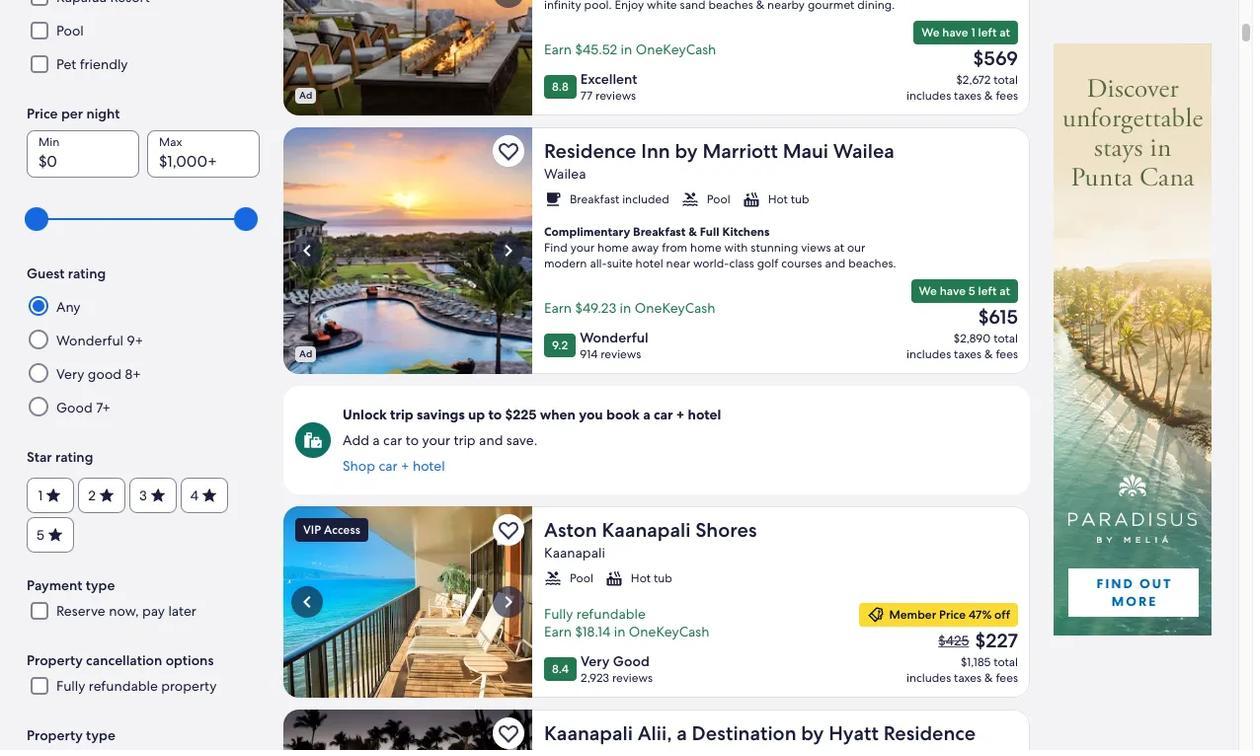 Task type: locate. For each thing, give the bounding box(es) containing it.
1 horizontal spatial hot tub
[[768, 192, 809, 207]]

price left per
[[27, 105, 58, 123]]

2 vertical spatial onekeycash
[[629, 623, 710, 641]]

1 includes from the top
[[907, 88, 951, 104]]

includes left $2,672
[[907, 88, 951, 104]]

1 horizontal spatial hotel
[[636, 256, 663, 272]]

includes down $425 button
[[907, 671, 951, 686]]

xsmall image left "2"
[[45, 487, 63, 505]]

show next image for ac hotel by marriott maui wailea image
[[497, 0, 521, 4]]

0 vertical spatial 1
[[971, 25, 976, 40]]

reviews inside wonderful 914 reviews
[[601, 347, 641, 362]]

alii,
[[638, 721, 672, 747]]

xsmall image for 4
[[201, 487, 218, 505]]

your down savings
[[422, 432, 450, 449]]

we have 1 left at $569 $2,672 total includes taxes & fees
[[907, 25, 1018, 104]]

8.4
[[552, 662, 569, 678]]

wonderful down earn $49.23 in onekeycash at the top of page
[[580, 329, 649, 347]]

onekeycash for $569
[[636, 40, 716, 58]]

4
[[190, 487, 199, 505]]

total down $227
[[994, 655, 1018, 671]]

with
[[725, 240, 748, 256]]

reviews for $569
[[596, 88, 636, 104]]

modern
[[544, 256, 587, 272]]

left inside we have 5 left at $615 $2,890 total includes taxes & fees
[[978, 283, 997, 299]]

type
[[86, 577, 115, 595], [86, 727, 115, 745]]

1 horizontal spatial pool
[[570, 571, 593, 587]]

includes
[[907, 88, 951, 104], [907, 347, 951, 362], [907, 671, 951, 686]]

1 horizontal spatial xsmall image
[[149, 487, 167, 505]]

breakfast included
[[570, 192, 669, 207]]

price per night
[[27, 105, 120, 123]]

your right find
[[571, 240, 595, 256]]

rating up "any"
[[68, 265, 106, 283]]

1 vertical spatial very
[[581, 653, 610, 671]]

residence inside residence inn by marriott maui wailea wailea
[[544, 138, 637, 164]]

0 horizontal spatial 5
[[37, 527, 44, 544]]

have
[[943, 25, 969, 40], [940, 283, 966, 299]]

options
[[166, 652, 214, 670]]

wailea up breakfast included at top
[[544, 165, 586, 183]]

have inside we have 1 left at $569 $2,672 total includes taxes & fees
[[943, 25, 969, 40]]

good down fully refundable earn $18.14 in onekeycash
[[613, 653, 650, 671]]

2 horizontal spatial hotel
[[688, 406, 721, 424]]

5
[[969, 283, 976, 299], [37, 527, 44, 544]]

0 vertical spatial total
[[994, 72, 1018, 88]]

includes inside we have 5 left at $615 $2,890 total includes taxes & fees
[[907, 347, 951, 362]]

small image for pool
[[544, 191, 562, 208]]

fees inside the $425 $227 $1,185 total includes taxes & fees
[[996, 671, 1018, 686]]

1 vertical spatial your
[[422, 432, 450, 449]]

0 horizontal spatial +
[[401, 457, 409, 475]]

kaanapali down aston at bottom left
[[544, 544, 605, 562]]

0 vertical spatial taxes
[[954, 88, 982, 104]]

shop car + hotel link
[[343, 457, 1018, 475]]

taxes inside we have 5 left at $615 $2,890 total includes taxes & fees
[[954, 347, 982, 362]]

tub
[[791, 192, 809, 207], [654, 571, 672, 587]]

earn
[[544, 40, 572, 58], [544, 299, 572, 317], [544, 623, 572, 641]]

good
[[56, 399, 93, 417], [613, 653, 650, 671]]

small image down aston at bottom left
[[544, 570, 562, 588]]

earn $49.23 in onekeycash
[[544, 299, 715, 317]]

hot tub for the rightmost small image
[[768, 192, 809, 207]]

property type
[[27, 727, 115, 745]]

& inside we have 5 left at $615 $2,890 total includes taxes & fees
[[985, 347, 993, 362]]

xsmall image right 4
[[201, 487, 218, 505]]

0 vertical spatial hot
[[768, 192, 788, 207]]

0 vertical spatial in
[[621, 40, 632, 58]]

xsmall image up payment
[[46, 527, 64, 544]]

fees right $1,185
[[996, 671, 1018, 686]]

0 horizontal spatial tub
[[654, 571, 672, 587]]

left up $569
[[978, 25, 997, 40]]

room image
[[283, 507, 532, 698]]

hotel inside complimentary breakfast & full kitchens find your home away from home with stunning views at our modern all-suite hotel near world-class golf courses and beaches.
[[636, 256, 663, 272]]

9+
[[127, 332, 143, 350]]

reviews
[[596, 88, 636, 104], [601, 347, 641, 362], [612, 671, 653, 686]]

2 vertical spatial in
[[614, 623, 626, 641]]

0 vertical spatial residence
[[544, 138, 637, 164]]

pool down aston at bottom left
[[570, 571, 593, 587]]

0 vertical spatial hotel
[[636, 256, 663, 272]]

fees right $2,672
[[996, 88, 1018, 104]]

1 taxes from the top
[[954, 88, 982, 104]]

refundable inside fully refundable earn $18.14 in onekeycash
[[577, 605, 646, 623]]

5 up payment
[[37, 527, 44, 544]]

earn up 9.2
[[544, 299, 572, 317]]

trip right unlock
[[390, 406, 414, 424]]

car right the add
[[383, 432, 402, 449]]

1 vertical spatial have
[[940, 283, 966, 299]]

1 vertical spatial fully
[[56, 678, 85, 695]]

home left with
[[691, 240, 722, 256]]

xsmall image right "2"
[[98, 487, 115, 505]]

1 vertical spatial refundable
[[89, 678, 158, 695]]

very left good
[[56, 366, 84, 383]]

price up $425
[[939, 607, 966, 623]]

0 horizontal spatial xsmall image
[[98, 487, 115, 505]]

1 vertical spatial wailea
[[544, 165, 586, 183]]

fully up property type
[[56, 678, 85, 695]]

1 horizontal spatial your
[[571, 240, 595, 256]]

kaanapali
[[602, 518, 691, 543], [544, 544, 605, 562], [544, 721, 633, 747]]

0 vertical spatial ad
[[299, 89, 312, 102]]

0 vertical spatial property
[[27, 652, 83, 670]]

earn up 8.8
[[544, 40, 572, 58]]

onekeycash for $615
[[635, 299, 715, 317]]

vip
[[303, 522, 321, 538]]

1 horizontal spatial good
[[613, 653, 650, 671]]

1 ad from the top
[[299, 89, 312, 102]]

small image
[[544, 191, 562, 208], [681, 191, 699, 208], [544, 570, 562, 588], [868, 606, 885, 624]]

1 xsmall image from the left
[[98, 487, 115, 505]]

0 horizontal spatial and
[[479, 432, 503, 449]]

0 vertical spatial price
[[27, 105, 58, 123]]

1 vertical spatial type
[[86, 727, 115, 745]]

1 vertical spatial in
[[620, 299, 631, 317]]

in right $45.52
[[621, 40, 632, 58]]

fully
[[544, 605, 573, 623], [56, 678, 85, 695]]

2 vertical spatial pool
[[570, 571, 593, 587]]

0 vertical spatial a
[[643, 406, 651, 424]]

show next image for residence inn by marriott maui wailea image
[[497, 239, 521, 263]]

2 fees from the top
[[996, 347, 1018, 362]]

1 horizontal spatial breakfast
[[633, 224, 686, 240]]

taxes down $569
[[954, 88, 982, 104]]

now,
[[109, 603, 139, 620]]

0 horizontal spatial hot tub
[[631, 571, 672, 587]]

we inside we have 1 left at $569 $2,672 total includes taxes & fees
[[922, 25, 940, 40]]

to down savings
[[406, 432, 419, 449]]

any
[[56, 298, 81, 316]]

2
[[88, 487, 96, 505]]

0 horizontal spatial price
[[27, 105, 58, 123]]

friendly
[[80, 55, 128, 73]]

Save Aston Kaanapali Shores to a trip checkbox
[[493, 515, 524, 546]]

2 taxes from the top
[[954, 347, 982, 362]]

onekeycash
[[636, 40, 716, 58], [635, 299, 715, 317], [629, 623, 710, 641]]

left
[[978, 25, 997, 40], [978, 283, 997, 299]]

access
[[324, 522, 360, 538]]

1 vertical spatial we
[[919, 283, 937, 299]]

3 fees from the top
[[996, 671, 1018, 686]]

1 fees from the top
[[996, 88, 1018, 104]]

0 vertical spatial type
[[86, 577, 115, 595]]

very inside very good 2,923 reviews
[[581, 653, 610, 671]]

includes inside the $425 $227 $1,185 total includes taxes & fees
[[907, 671, 951, 686]]

wonderful up the very good 8+
[[56, 332, 124, 350]]

0 horizontal spatial home
[[598, 240, 629, 256]]

small image
[[742, 191, 760, 208], [605, 570, 623, 588]]

1 horizontal spatial very
[[581, 653, 610, 671]]

0 horizontal spatial fully
[[56, 678, 85, 695]]

earn inside fully refundable earn $18.14 in onekeycash
[[544, 623, 572, 641]]

& down $615
[[985, 347, 993, 362]]

1 vertical spatial at
[[834, 240, 844, 256]]

property down fully refundable property at the bottom
[[27, 727, 83, 745]]

add
[[343, 432, 369, 449]]

have inside we have 5 left at $615 $2,890 total includes taxes & fees
[[940, 283, 966, 299]]

small image up fully refundable earn $18.14 in onekeycash
[[605, 570, 623, 588]]

2 vertical spatial taxes
[[954, 671, 982, 686]]

2 ad from the top
[[299, 348, 312, 361]]

ad
[[299, 89, 312, 102], [299, 348, 312, 361]]

0 horizontal spatial to
[[406, 432, 419, 449]]

a right the add
[[373, 432, 380, 449]]

refundable down cancellation
[[89, 678, 158, 695]]

3 includes from the top
[[907, 671, 951, 686]]

in right $49.23
[[620, 299, 631, 317]]

small image up complimentary
[[544, 191, 562, 208]]

taxes inside we have 1 left at $569 $2,672 total includes taxes & fees
[[954, 88, 982, 104]]

hotel up shop car + hotel link
[[688, 406, 721, 424]]

pool
[[56, 22, 84, 40], [707, 192, 731, 207], [570, 571, 593, 587]]

2 vertical spatial total
[[994, 655, 1018, 671]]

small image left member
[[868, 606, 885, 624]]

small image up kitchens
[[742, 191, 760, 208]]

0 vertical spatial car
[[654, 406, 673, 424]]

total down $569
[[994, 72, 1018, 88]]

hotel left near
[[636, 256, 663, 272]]

breakfast inside complimentary breakfast & full kitchens find your home away from home with stunning views at our modern all-suite hotel near world-class golf courses and beaches.
[[633, 224, 686, 240]]

0 vertical spatial by
[[675, 138, 698, 164]]

reviews inside excellent 77 reviews
[[596, 88, 636, 104]]

0 horizontal spatial residence
[[544, 138, 637, 164]]

1 up $569
[[971, 25, 976, 40]]

3 taxes from the top
[[954, 671, 982, 686]]

3 total from the top
[[994, 655, 1018, 671]]

good inside very good 2,923 reviews
[[613, 653, 650, 671]]

earn left $18.14
[[544, 623, 572, 641]]

xsmall image
[[45, 487, 63, 505], [201, 487, 218, 505], [46, 527, 64, 544]]

residence
[[544, 138, 637, 164], [884, 721, 976, 747]]

xsmall image for 5
[[46, 527, 64, 544]]

wonderful
[[580, 329, 649, 347], [56, 332, 124, 350]]

total inside we have 1 left at $569 $2,672 total includes taxes & fees
[[994, 72, 1018, 88]]

fully left $18.14
[[544, 605, 573, 623]]

taxes
[[954, 88, 982, 104], [954, 347, 982, 362], [954, 671, 982, 686]]

reviews inside very good 2,923 reviews
[[612, 671, 653, 686]]

1 vertical spatial residence
[[884, 721, 976, 747]]

0 vertical spatial to
[[488, 406, 502, 424]]

0 vertical spatial have
[[943, 25, 969, 40]]

pool image
[[283, 0, 532, 116]]

5 inside we have 5 left at $615 $2,890 total includes taxes & fees
[[969, 283, 976, 299]]

1 home from the left
[[598, 240, 629, 256]]

1 horizontal spatial 5
[[969, 283, 976, 299]]

& left full at right
[[689, 224, 697, 240]]

kaanapali down 2,923
[[544, 721, 633, 747]]

and inside complimentary breakfast & full kitchens find your home away from home with stunning views at our modern all-suite hotel near world-class golf courses and beaches.
[[825, 256, 846, 272]]

kaanapali down shop car + hotel link
[[602, 518, 691, 543]]

0 horizontal spatial your
[[422, 432, 450, 449]]

total inside we have 5 left at $615 $2,890 total includes taxes & fees
[[994, 331, 1018, 347]]

refundable for property
[[89, 678, 158, 695]]

wailea
[[833, 138, 895, 164], [544, 165, 586, 183]]

we inside we have 5 left at $615 $2,890 total includes taxes & fees
[[919, 283, 937, 299]]

breakfast up complimentary
[[570, 192, 620, 207]]

and
[[825, 256, 846, 272], [479, 432, 503, 449]]

and down up
[[479, 432, 503, 449]]

1 horizontal spatial to
[[488, 406, 502, 424]]

1 vertical spatial breakfast
[[633, 224, 686, 240]]

residence right hyatt
[[884, 721, 976, 747]]

refundable
[[577, 605, 646, 623], [89, 678, 158, 695]]

1 horizontal spatial wonderful
[[580, 329, 649, 347]]

rating right 'star'
[[55, 449, 93, 466]]

trip down up
[[454, 432, 476, 449]]

by left hyatt
[[801, 721, 824, 747]]

2 earn from the top
[[544, 299, 572, 317]]

courses
[[782, 256, 822, 272]]

1 vertical spatial by
[[801, 721, 824, 747]]

0 vertical spatial reviews
[[596, 88, 636, 104]]

1 horizontal spatial fully
[[544, 605, 573, 623]]

at up $569
[[1000, 25, 1010, 40]]

to right up
[[488, 406, 502, 424]]

+ up shop car + hotel link
[[676, 406, 685, 424]]

wailea right maui
[[833, 138, 895, 164]]

pool up pet
[[56, 22, 84, 40]]

fees inside we have 1 left at $569 $2,672 total includes taxes & fees
[[996, 88, 1018, 104]]

type for property type
[[86, 727, 115, 745]]

total down $615
[[994, 331, 1018, 347]]

have for $615
[[940, 283, 966, 299]]

property down reserve
[[27, 652, 83, 670]]

car right shop at bottom left
[[379, 457, 398, 475]]

$425 $227 $1,185 total includes taxes & fees
[[907, 628, 1018, 686]]

by
[[675, 138, 698, 164], [801, 721, 824, 747]]

1 vertical spatial onekeycash
[[635, 299, 715, 317]]

tub down maui
[[791, 192, 809, 207]]

price
[[27, 105, 58, 123], [939, 607, 966, 623]]

2 xsmall image from the left
[[149, 487, 167, 505]]

xsmall image
[[98, 487, 115, 505], [149, 487, 167, 505]]

0 vertical spatial earn
[[544, 40, 572, 58]]

9.2
[[552, 338, 568, 354]]

0 vertical spatial includes
[[907, 88, 951, 104]]

and left our
[[825, 256, 846, 272]]

1 earn from the top
[[544, 40, 572, 58]]

at inside we have 1 left at $569 $2,672 total includes taxes & fees
[[1000, 25, 1010, 40]]

0 horizontal spatial refundable
[[89, 678, 158, 695]]

0 vertical spatial refundable
[[577, 605, 646, 623]]

2 vertical spatial hotel
[[413, 457, 445, 475]]

xsmall image right 3
[[149, 487, 167, 505]]

0 vertical spatial fees
[[996, 88, 1018, 104]]

& inside complimentary breakfast & full kitchens find your home away from home with stunning views at our modern all-suite hotel near world-class golf courses and beaches.
[[689, 224, 697, 240]]

taxes down $615
[[954, 347, 982, 362]]

reviews right 914
[[601, 347, 641, 362]]

have up $2,890
[[940, 283, 966, 299]]

0 vertical spatial onekeycash
[[636, 40, 716, 58]]

home left away at the right of page
[[598, 240, 629, 256]]

off
[[995, 607, 1010, 623]]

2 vertical spatial includes
[[907, 671, 951, 686]]

reviews right 77
[[596, 88, 636, 104]]

onekeycash up very good 2,923 reviews
[[629, 623, 710, 641]]

1 vertical spatial trip
[[454, 432, 476, 449]]

fees
[[996, 88, 1018, 104], [996, 347, 1018, 362], [996, 671, 1018, 686]]

very for very good 8+
[[56, 366, 84, 383]]

fees right $2,890
[[996, 347, 1018, 362]]

taxes down $425
[[954, 671, 982, 686]]

good
[[88, 366, 122, 383]]

$49.23
[[575, 299, 617, 317]]

0 vertical spatial 5
[[969, 283, 976, 299]]

1 property from the top
[[27, 652, 83, 670]]

1 horizontal spatial home
[[691, 240, 722, 256]]

fees inside we have 5 left at $615 $2,890 total includes taxes & fees
[[996, 347, 1018, 362]]

pool up full at right
[[707, 192, 731, 207]]

shop
[[343, 457, 375, 475]]

left inside we have 1 left at $569 $2,672 total includes taxes & fees
[[978, 25, 997, 40]]

rating for guest rating
[[68, 265, 106, 283]]

member
[[889, 607, 937, 623]]

1 vertical spatial fees
[[996, 347, 1018, 362]]

you
[[579, 406, 603, 424]]

maui
[[783, 138, 829, 164]]

1 vertical spatial includes
[[907, 347, 951, 362]]

2 vertical spatial fees
[[996, 671, 1018, 686]]

hotel down savings
[[413, 457, 445, 475]]

onekeycash down near
[[635, 299, 715, 317]]

have up $2,672
[[943, 25, 969, 40]]

fully inside fully refundable earn $18.14 in onekeycash
[[544, 605, 573, 623]]

2 left from the top
[[978, 283, 997, 299]]

total
[[994, 72, 1018, 88], [994, 331, 1018, 347], [994, 655, 1018, 671]]

0 horizontal spatial small image
[[605, 570, 623, 588]]

0 vertical spatial wailea
[[833, 138, 895, 164]]

0 horizontal spatial pool
[[56, 22, 84, 40]]

at for $569
[[1000, 25, 1010, 40]]

includes inside we have 1 left at $569 $2,672 total includes taxes & fees
[[907, 88, 951, 104]]

very down $18.14
[[581, 653, 610, 671]]

2 property from the top
[[27, 727, 83, 745]]

0 horizontal spatial a
[[373, 432, 380, 449]]

2 includes from the top
[[907, 347, 951, 362]]

8.8
[[552, 79, 569, 95]]

in for $615
[[620, 299, 631, 317]]

guest rating
[[27, 265, 106, 283]]

a right book
[[643, 406, 651, 424]]

type up reserve
[[86, 577, 115, 595]]

1 vertical spatial hot
[[631, 571, 651, 587]]

$2,672
[[957, 72, 991, 88]]

by right inn
[[675, 138, 698, 164]]

5 up $2,890
[[969, 283, 976, 299]]

2 total from the top
[[994, 331, 1018, 347]]

47%
[[969, 607, 992, 623]]

hot up kitchens
[[768, 192, 788, 207]]

left up $615
[[978, 283, 997, 299]]

aston
[[544, 518, 597, 543]]

0 vertical spatial small image
[[742, 191, 760, 208]]

at inside we have 5 left at $615 $2,890 total includes taxes & fees
[[1000, 283, 1010, 299]]

3 earn from the top
[[544, 623, 572, 641]]

0 horizontal spatial wonderful
[[56, 332, 124, 350]]

0 vertical spatial your
[[571, 240, 595, 256]]

+ right shop at bottom left
[[401, 457, 409, 475]]

1 vertical spatial and
[[479, 432, 503, 449]]

1
[[971, 25, 976, 40], [38, 487, 43, 505]]

unlock trip savings up to $225 when you book a car + hotel add a car to your trip and save. shop car + hotel
[[343, 406, 721, 475]]

1 total from the top
[[994, 72, 1018, 88]]

0 vertical spatial kaanapali
[[602, 518, 691, 543]]

a right alii,
[[677, 721, 687, 747]]

2 horizontal spatial pool
[[707, 192, 731, 207]]

pool for hot
[[707, 192, 731, 207]]

includes left $2,890
[[907, 347, 951, 362]]

0 horizontal spatial trip
[[390, 406, 414, 424]]

& down $569
[[985, 88, 993, 104]]

1 vertical spatial kaanapali
[[544, 544, 605, 562]]

fully refundable property
[[56, 678, 217, 695]]

breakfast down included
[[633, 224, 686, 240]]

1 vertical spatial good
[[613, 653, 650, 671]]

refundable up very good 2,923 reviews
[[577, 605, 646, 623]]

suite
[[607, 256, 633, 272]]

car
[[654, 406, 673, 424], [383, 432, 402, 449], [379, 457, 398, 475]]

1 inside we have 1 left at $569 $2,672 total includes taxes & fees
[[971, 25, 976, 40]]

1 left from the top
[[978, 25, 997, 40]]

+
[[676, 406, 685, 424], [401, 457, 409, 475]]

2 horizontal spatial a
[[677, 721, 687, 747]]

1 vertical spatial reviews
[[601, 347, 641, 362]]

& down $227
[[985, 671, 993, 686]]

& inside we have 1 left at $569 $2,672 total includes taxes & fees
[[985, 88, 993, 104]]

have for $569
[[943, 25, 969, 40]]

onekeycash inside fully refundable earn $18.14 in onekeycash
[[629, 623, 710, 641]]

hot down aston kaanapali shores kaanapali
[[631, 571, 651, 587]]

hot tub up the stunning
[[768, 192, 809, 207]]

1 down 'star'
[[38, 487, 43, 505]]

type down fully refundable property at the bottom
[[86, 727, 115, 745]]

0 vertical spatial hot tub
[[768, 192, 809, 207]]

2 vertical spatial earn
[[544, 623, 572, 641]]

wonderful for 914
[[580, 329, 649, 347]]

at left our
[[834, 240, 844, 256]]



Task type: vqa. For each thing, say whether or not it's contained in the screenshot.
about
no



Task type: describe. For each thing, give the bounding box(es) containing it.
1 horizontal spatial tub
[[791, 192, 809, 207]]

in for $569
[[621, 40, 632, 58]]

fees for $569
[[996, 88, 1018, 104]]

earn $45.52 in onekeycash
[[544, 40, 716, 58]]

later
[[168, 603, 196, 620]]

views
[[801, 240, 831, 256]]

world-
[[693, 256, 730, 272]]

hyatt
[[829, 721, 879, 747]]

includes for $569
[[907, 88, 951, 104]]

taxes for $615
[[954, 347, 982, 362]]

2 home from the left
[[691, 240, 722, 256]]

wonderful 914 reviews
[[580, 329, 649, 362]]

total for $615
[[994, 331, 1018, 347]]

very for very good 2,923 reviews
[[581, 653, 610, 671]]

star rating
[[27, 449, 93, 466]]

residence inn by marriott maui wailea wailea
[[544, 138, 895, 183]]

1 horizontal spatial residence
[[884, 721, 976, 747]]

Save Residence Inn by Marriott Maui Wailea to a trip checkbox
[[493, 135, 524, 167]]

1 vertical spatial price
[[939, 607, 966, 623]]

$225
[[505, 406, 537, 424]]

marriott
[[703, 138, 778, 164]]

includes for $615
[[907, 347, 951, 362]]

2,923
[[581, 671, 609, 686]]

$45.52
[[575, 40, 617, 58]]

class
[[730, 256, 754, 272]]

excellent
[[581, 70, 638, 88]]

property for property cancellation options
[[27, 652, 83, 670]]

per
[[61, 105, 83, 123]]

complimentary breakfast & full kitchens find your home away from home with stunning views at our modern all-suite hotel near world-class golf courses and beaches.
[[544, 224, 896, 272]]

0 horizontal spatial hot
[[631, 571, 651, 587]]

$425 button
[[937, 632, 971, 650]]

show previous image for ac hotel by marriott maui wailea image
[[295, 0, 319, 4]]

1 vertical spatial hotel
[[688, 406, 721, 424]]

near
[[666, 256, 690, 272]]

very good 8+
[[56, 366, 141, 383]]

$0, Minimum, Price per night text field
[[27, 131, 139, 178]]

fees for $615
[[996, 347, 1018, 362]]

earn for $569
[[544, 40, 572, 58]]

0 horizontal spatial good
[[56, 399, 93, 417]]

all-
[[590, 256, 607, 272]]

0 vertical spatial trip
[[390, 406, 414, 424]]

3
[[139, 487, 147, 505]]

small image for $1,185 total
[[868, 606, 885, 624]]

guest
[[27, 265, 65, 283]]

earn for $615
[[544, 299, 572, 317]]

very good 2,923 reviews
[[581, 653, 653, 686]]

in inside fully refundable earn $18.14 in onekeycash
[[614, 623, 626, 641]]

aston kaanapali shores kaanapali
[[544, 518, 757, 562]]

1 horizontal spatial small image
[[742, 191, 760, 208]]

left for $569
[[978, 25, 997, 40]]

$569
[[973, 45, 1018, 71]]

show previous image for residence inn by marriott maui wailea image
[[295, 239, 319, 263]]

$425
[[939, 632, 969, 650]]

at for $615
[[1000, 283, 1010, 299]]

golf
[[757, 256, 779, 272]]

2 vertical spatial car
[[379, 457, 398, 475]]

fully for fully refundable earn $18.14 in onekeycash
[[544, 605, 573, 623]]

reserve
[[56, 603, 105, 620]]

1 horizontal spatial trip
[[454, 432, 476, 449]]

member price 47% off
[[889, 607, 1010, 623]]

save.
[[507, 432, 538, 449]]

star
[[27, 449, 52, 466]]

914
[[580, 347, 598, 362]]

0 vertical spatial breakfast
[[570, 192, 620, 207]]

payment
[[27, 577, 82, 595]]

fully for fully refundable property
[[56, 678, 85, 695]]

property
[[161, 678, 217, 695]]

$1,000 and above, Maximum, Price per night text field
[[147, 131, 260, 178]]

$2,890
[[954, 331, 991, 347]]

payment type
[[27, 577, 115, 595]]

left for $615
[[978, 283, 997, 299]]

and inside unlock trip savings up to $225 when you book a car + hotel add a car to your trip and save. shop car + hotel
[[479, 432, 503, 449]]

small image for hot tub
[[544, 570, 562, 588]]

$1,185
[[961, 655, 991, 671]]

taxes for $569
[[954, 88, 982, 104]]

inn
[[641, 138, 670, 164]]

& inside the $425 $227 $1,185 total includes taxes & fees
[[985, 671, 993, 686]]

show previous image for aston kaanapali shores image
[[295, 591, 319, 614]]

property amenity image
[[283, 127, 532, 374]]

total inside the $425 $227 $1,185 total includes taxes & fees
[[994, 655, 1018, 671]]

show next image for aston kaanapali shores image
[[497, 591, 521, 614]]

$0, Minimum, Price per night range field
[[39, 198, 248, 241]]

xsmall image for 2
[[98, 487, 115, 505]]

wonderful 9+
[[56, 332, 143, 350]]

book
[[606, 406, 640, 424]]

rating for star rating
[[55, 449, 93, 466]]

we for $569
[[922, 25, 940, 40]]

small image right included
[[681, 191, 699, 208]]

unlock
[[343, 406, 387, 424]]

property cancellation options
[[27, 652, 214, 670]]

your inside unlock trip savings up to $225 when you book a car + hotel add a car to your trip and save. shop car + hotel
[[422, 432, 450, 449]]

0 horizontal spatial hotel
[[413, 457, 445, 475]]

by inside residence inn by marriott maui wailea wailea
[[675, 138, 698, 164]]

property for property type
[[27, 727, 83, 745]]

find
[[544, 240, 568, 256]]

1 horizontal spatial a
[[643, 406, 651, 424]]

$1,000 and above, Maximum, Price per night range field
[[39, 198, 248, 241]]

we for $615
[[919, 283, 937, 299]]

beaches.
[[849, 256, 896, 272]]

up
[[468, 406, 485, 424]]

wonderful for 9+
[[56, 332, 124, 350]]

fully refundable earn $18.14 in onekeycash
[[544, 605, 710, 641]]

destination
[[692, 721, 797, 747]]

outdoor pool image
[[283, 710, 532, 751]]

$18.14
[[575, 623, 611, 641]]

1 vertical spatial small image
[[605, 570, 623, 588]]

1 vertical spatial a
[[373, 432, 380, 449]]

excellent 77 reviews
[[581, 70, 638, 104]]

$227
[[975, 628, 1018, 654]]

reviews for $615
[[601, 347, 641, 362]]

2 vertical spatial kaanapali
[[544, 721, 633, 747]]

8+
[[125, 366, 141, 383]]

1 vertical spatial +
[[401, 457, 409, 475]]

your inside complimentary breakfast & full kitchens find your home away from home with stunning views at our modern all-suite hotel near world-class golf courses and beaches.
[[571, 240, 595, 256]]

refundable for earn
[[577, 605, 646, 623]]

1 horizontal spatial +
[[676, 406, 685, 424]]

we have 5 left at $615 $2,890 total includes taxes & fees
[[907, 283, 1018, 362]]

2 vertical spatial a
[[677, 721, 687, 747]]

xsmall image for 1
[[45, 487, 63, 505]]

our
[[847, 240, 866, 256]]

1 vertical spatial car
[[383, 432, 402, 449]]

good 7+
[[56, 399, 111, 417]]

0 horizontal spatial 1
[[38, 487, 43, 505]]

Save Kaanapali Alii, a Destination by Hyatt Residence to a trip checkbox
[[493, 718, 524, 750]]

included
[[622, 192, 669, 207]]

savings
[[417, 406, 465, 424]]

xsmall image for 3
[[149, 487, 167, 505]]

night
[[86, 105, 120, 123]]

reserve now, pay later
[[56, 603, 196, 620]]

stunning
[[751, 240, 798, 256]]

$615
[[978, 304, 1018, 330]]

pool for pet
[[56, 22, 84, 40]]

away
[[632, 240, 659, 256]]

kaanapali alii, a destination by hyatt residence
[[544, 721, 976, 747]]

hot tub for small image to the bottom
[[631, 571, 672, 587]]

total for $569
[[994, 72, 1018, 88]]

cancellation
[[86, 652, 162, 670]]

when
[[540, 406, 576, 424]]

1 vertical spatial 5
[[37, 527, 44, 544]]

at inside complimentary breakfast & full kitchens find your home away from home with stunning views at our modern all-suite hotel near world-class golf courses and beaches.
[[834, 240, 844, 256]]

1 horizontal spatial hot
[[768, 192, 788, 207]]

kitchens
[[722, 224, 770, 240]]

pay
[[142, 603, 165, 620]]

type for payment type
[[86, 577, 115, 595]]

taxes inside the $425 $227 $1,185 total includes taxes & fees
[[954, 671, 982, 686]]

complimentary
[[544, 224, 630, 240]]

from
[[662, 240, 688, 256]]



